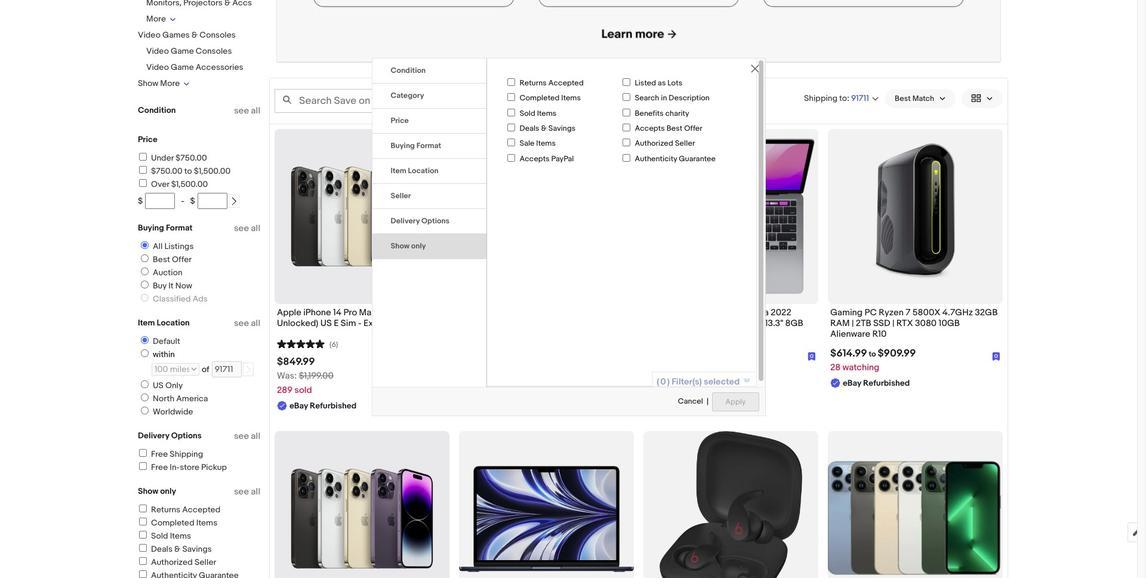 Task type: describe. For each thing, give the bounding box(es) containing it.
0 horizontal spatial show only
[[138, 486, 176, 496]]

$750.00 to $1,500.00
[[151, 166, 231, 176]]

7
[[906, 307, 911, 318]]

1 vertical spatial options
[[171, 431, 202, 441]]

description
[[669, 93, 710, 103]]

search in description
[[635, 93, 710, 103]]

all for item location
[[251, 318, 260, 329]]

north america link
[[136, 394, 211, 404]]

1 vertical spatial condition
[[138, 105, 176, 115]]

ebay for $849.99
[[290, 401, 308, 411]]

1 horizontal spatial completed items
[[520, 93, 581, 103]]

gaming pc ryzen 7 5800x 4.7ghz 32gb ram | 2tb ssd | rtx 3080 10gb alienware r10 image
[[828, 129, 1003, 304]]

1 vertical spatial best
[[153, 254, 170, 265]]

free for free in-store pickup
[[151, 462, 168, 472]]

gaming pc ryzen 7 5800x 4.7ghz 32gb ram | 2tb ssd | rtx 3080 10gb alienware r10
[[831, 307, 998, 340]]

sold items for sold items checkbox
[[520, 108, 557, 118]]

mneh3ll/a
[[729, 307, 769, 318]]

listed as lots
[[635, 78, 683, 88]]

see for item location
[[234, 318, 249, 329]]

0 horizontal spatial deals & savings
[[151, 544, 212, 554]]

buy it now
[[153, 281, 192, 291]]

see all for show only
[[234, 486, 260, 497]]

2 horizontal spatial seller
[[675, 139, 695, 148]]

0 horizontal spatial item
[[138, 318, 155, 328]]

us only
[[153, 380, 183, 391]]

deals & savings link
[[137, 544, 212, 554]]

chip
[[687, 318, 707, 329]]

1 horizontal spatial item
[[391, 166, 406, 175]]

refurbished for $169.00
[[494, 382, 541, 392]]

apple for apple iphone 14 pro max 256gb ( unlocked)  us e sim - excellent
[[277, 307, 301, 318]]

sold inside $849.99 was: $1,199.00 289 sold
[[295, 385, 312, 396]]

1 vertical spatial $750.00
[[151, 166, 183, 176]]

0 vertical spatial authorized seller
[[635, 139, 695, 148]]

0 vertical spatial $750.00
[[176, 153, 207, 163]]

1 horizontal spatial returns accepted checkbox
[[508, 78, 516, 86]]

apple macbook pro mneh3ll/a 2022 apple m2 chip   10gpu/8cpu 13.3" 8gb 256gb ssd
[[646, 307, 804, 340]]

256gb inside apple iphone 14 pro max 256gb ( unlocked)  us e sim - excellent
[[378, 307, 406, 318]]

1 vertical spatial seller
[[391, 191, 411, 201]]

256gb inside 'apple macbook pro mneh3ll/a 2022 apple m2 chip   10gpu/8cpu 13.3" 8gb 256gb ssd'
[[646, 329, 674, 340]]

best offer link
[[136, 254, 194, 265]]

1 horizontal spatial location
[[408, 166, 439, 175]]

see all for condition
[[234, 105, 260, 116]]

2 vertical spatial show
[[138, 486, 158, 496]]

auction link
[[136, 268, 185, 278]]

0 horizontal spatial format
[[166, 223, 193, 233]]

excellent
[[364, 318, 401, 329]]

ebay refurbished for $169.00
[[474, 382, 541, 392]]

1 vertical spatial video
[[146, 46, 169, 56]]

apple iphone 14 pro max 256gb ( unlocked)  us e sim - excellent image
[[275, 129, 450, 304]]

category
[[391, 91, 424, 100]]

deals for deals & savings option to the right
[[520, 124, 540, 133]]

max
[[359, 307, 376, 318]]

geek squad certified refurbished beats fit pro true wireless noise cancelling... image
[[660, 431, 803, 578]]

$982.86
[[483, 351, 517, 363]]

4.7ghz
[[943, 307, 973, 318]]

0 vertical spatial item location
[[391, 166, 439, 175]]

over
[[151, 179, 169, 189]]

2 horizontal spatial &
[[541, 124, 547, 133]]

0 vertical spatial savings
[[549, 124, 576, 133]]

in-
[[170, 462, 180, 472]]

see all button for delivery options
[[234, 431, 260, 442]]

shipping
[[482, 366, 517, 377]]

gaming
[[831, 307, 863, 318]]

see all for delivery options
[[234, 431, 260, 442]]

2 vertical spatial seller
[[195, 557, 216, 567]]

0 vertical spatial show only
[[391, 241, 426, 251]]

1 horizontal spatial deals & savings checkbox
[[508, 124, 516, 131]]

e
[[334, 318, 339, 329]]

classified
[[153, 294, 191, 304]]

13.3"
[[765, 318, 784, 329]]

10gb
[[939, 318, 960, 329]]

returns accepted link
[[137, 505, 221, 515]]

shipping
[[170, 449, 203, 459]]

go image
[[244, 366, 252, 374]]

apple iphone 14 pro max 256gb ( unlocked)  us e sim - excellent
[[277, 307, 411, 329]]

Accepts Best Offer checkbox
[[623, 124, 631, 131]]

Listed as Lots checkbox
[[623, 78, 631, 86]]

1 vertical spatial buying format
[[138, 223, 193, 233]]

1 vertical spatial authorized
[[151, 557, 193, 567]]

close image
[[751, 64, 759, 73]]

5 out of 5 stars image
[[277, 338, 325, 349]]

search
[[635, 93, 660, 103]]

it
[[169, 281, 174, 291]]

m2
[[673, 318, 685, 329]]

1 vertical spatial show
[[391, 241, 410, 251]]

0 vertical spatial -
[[181, 196, 184, 206]]

91711 text field
[[212, 361, 242, 377]]

listings
[[165, 241, 194, 251]]

refurbished for $849.99
[[310, 401, 357, 411]]

0 vertical spatial authorized seller checkbox
[[623, 139, 631, 147]]

buy
[[153, 281, 167, 291]]

Free Shipping checkbox
[[139, 449, 147, 457]]

ebay down 954
[[659, 393, 677, 403]]

1 vertical spatial completed items
[[151, 518, 217, 528]]

28
[[831, 362, 841, 373]]

0 vertical spatial deals & savings
[[520, 124, 576, 133]]

1 horizontal spatial completed
[[520, 93, 560, 103]]

Default radio
[[141, 336, 149, 344]]

28 watching
[[831, 362, 880, 373]]

apple macbook air mly33ll/a 2022 13.6" 8cpu/8gpu apple m2 chip 8gb/256gb ssd image
[[459, 466, 634, 572]]

2 | from the left
[[893, 318, 895, 329]]

options inside tab list
[[422, 216, 450, 226]]

0 horizontal spatial returns
[[151, 505, 180, 515]]

$169.00 $982.86 free shipping
[[462, 337, 517, 377]]

0 vertical spatial authorized
[[635, 139, 674, 148]]

under
[[151, 153, 174, 163]]

$ for 'minimum value' text box
[[138, 196, 143, 206]]

macbook
[[673, 307, 711, 318]]

returns accepted for the rightmost the returns accepted option
[[520, 78, 584, 88]]

Sale Items checkbox
[[508, 139, 516, 147]]

0 horizontal spatial offer
[[172, 254, 192, 265]]

1 horizontal spatial buying format
[[391, 141, 441, 150]]

Buy It Now radio
[[141, 281, 149, 288]]

$909.99
[[878, 348, 916, 360]]

see for condition
[[234, 105, 249, 116]]

1 vertical spatial item location
[[138, 318, 190, 328]]

sold items for sold items option
[[151, 531, 191, 541]]

paypal
[[552, 154, 574, 163]]

Minimum Value text field
[[145, 193, 175, 209]]

over $1,500.00 link
[[137, 179, 208, 189]]

only
[[165, 380, 183, 391]]

north america
[[153, 394, 208, 404]]

items for sale items option
[[536, 139, 556, 148]]

guarantee
[[679, 154, 716, 163]]

Maximum Value text field
[[198, 193, 227, 209]]

show more
[[138, 78, 180, 88]]

wifi
[[596, 318, 613, 329]]

see for buying format
[[234, 223, 249, 234]]

apple macbook pro mneh3ll/a 2022 apple m2 chip   10gpu/8cpu 13.3" 8gb 256gb ssd image
[[644, 135, 819, 298]]

completed items link
[[137, 518, 217, 528]]

was: $1,329.00 954 sold
[[646, 362, 705, 388]]

bt
[[615, 318, 625, 329]]

see all button for item location
[[234, 318, 260, 329]]

sale items
[[520, 139, 556, 148]]

video game accessories link
[[146, 62, 243, 72]]

1 | from the left
[[852, 318, 854, 329]]

refurbished for $614.99
[[864, 378, 910, 388]]

pickup
[[201, 462, 227, 472]]

all for delivery options
[[251, 431, 260, 442]]

unlocked)
[[277, 318, 319, 329]]

in
[[661, 93, 667, 103]]

1 horizontal spatial delivery options
[[391, 216, 450, 226]]

4tb
[[486, 318, 502, 329]]

to inside dell desktop computer pc i7, up to 64gb ram, 4tb ssd, windows 11 or 10, wifi bt
[[597, 307, 606, 318]]

see all button for condition
[[234, 105, 260, 116]]

or
[[573, 318, 581, 329]]

dell desktop computer pc i7, up to 64gb ram, 4tb ssd, windows 11 or 10, wifi bt image
[[459, 129, 634, 304]]

computer
[[517, 307, 558, 318]]

0 horizontal spatial authorized seller
[[151, 557, 216, 567]]

see all for buying format
[[234, 223, 260, 234]]

10,
[[583, 318, 594, 329]]

watching
[[843, 362, 880, 373]]

see for show only
[[234, 486, 249, 497]]

$750.00 to $1,500.00 checkbox
[[139, 166, 147, 174]]

sold items link
[[137, 531, 191, 541]]

to for $614.99
[[869, 350, 876, 359]]

26,362
[[555, 95, 581, 106]]

1 horizontal spatial completed items checkbox
[[508, 93, 516, 101]]

2 vertical spatial video
[[146, 62, 169, 72]]

accepted for the returns accepted option within returns accepted link
[[182, 505, 221, 515]]

free for free shipping
[[151, 449, 168, 459]]

0 horizontal spatial savings
[[182, 544, 212, 554]]

now
[[175, 281, 192, 291]]

ads
[[193, 294, 208, 304]]

1 vertical spatial authorized seller checkbox
[[139, 557, 147, 565]]

0 vertical spatial condition
[[391, 66, 426, 75]]

(6)
[[330, 340, 338, 349]]

- inside apple iphone 14 pro max 256gb ( unlocked)  us e sim - excellent
[[358, 318, 362, 329]]

0 horizontal spatial completed
[[151, 518, 194, 528]]

default link
[[136, 336, 183, 346]]

$849.99 was: $1,199.00 289 sold
[[277, 356, 334, 396]]

1 vertical spatial completed items checkbox
[[139, 518, 147, 526]]

best offer
[[153, 254, 192, 265]]

0 horizontal spatial us
[[153, 380, 164, 391]]

up
[[585, 307, 595, 318]]

all for buying format
[[251, 223, 260, 234]]

32gb
[[975, 307, 998, 318]]

format inside tab list
[[417, 141, 441, 150]]

ebay refurbished for $614.99
[[843, 378, 910, 388]]

more button
[[146, 14, 176, 24]]

pc inside dell desktop computer pc i7, up to 64gb ram, 4tb ssd, windows 11 or 10, wifi bt
[[560, 307, 573, 318]]

benefits
[[635, 108, 664, 118]]

all listings
[[153, 241, 194, 251]]

worldwide link
[[136, 407, 196, 417]]

accepts for accepts paypal
[[520, 154, 550, 163]]

items for sold items checkbox
[[537, 108, 557, 118]]



Task type: vqa. For each thing, say whether or not it's contained in the screenshot.
the topmost Cassette Tape (28)
no



Task type: locate. For each thing, give the bounding box(es) containing it.
sold
[[664, 376, 682, 388], [295, 385, 312, 396]]

Authorized Seller checkbox
[[623, 139, 631, 147], [139, 557, 147, 565]]

authorized up authenticity
[[635, 139, 674, 148]]

game
[[171, 46, 194, 56], [171, 62, 194, 72]]

deals down the 'sold items' link
[[151, 544, 173, 554]]

free
[[462, 366, 480, 377], [151, 449, 168, 459], [151, 462, 168, 472]]

0 horizontal spatial delivery
[[138, 431, 169, 441]]

sold right 289
[[295, 385, 312, 396]]

- right sim
[[358, 318, 362, 329]]

Best Offer radio
[[141, 254, 149, 262]]

1 [object undefined] image from the left
[[808, 350, 816, 360]]

14
[[333, 307, 342, 318]]

3080
[[915, 318, 937, 329]]

[object undefined] image left $614.99
[[808, 350, 816, 360]]

64gb
[[608, 307, 631, 318]]

authorized seller checkbox up authenticity guarantee option
[[623, 139, 631, 147]]

1 vertical spatial deals
[[151, 544, 173, 554]]

cancel
[[678, 396, 703, 406]]

0 vertical spatial buying
[[391, 141, 415, 150]]

item
[[391, 166, 406, 175], [138, 318, 155, 328]]

3 see from the top
[[234, 318, 249, 329]]

| left 2tb
[[852, 318, 854, 329]]

returns accepted
[[520, 78, 584, 88], [151, 505, 221, 515]]

returns accepted checkbox inside returns accepted link
[[139, 505, 147, 512]]

1 vertical spatial only
[[160, 486, 176, 496]]

condition down show more
[[138, 105, 176, 115]]

alienware
[[831, 329, 871, 340]]

completed items left results
[[520, 93, 581, 103]]

accepts down benefits at the top of page
[[635, 124, 665, 133]]

all for condition
[[251, 105, 260, 116]]

completed items down returns accepted link
[[151, 518, 217, 528]]

benefits charity
[[635, 108, 690, 118]]

2 vertical spatial &
[[174, 544, 181, 554]]

sold items up 'deals & savings' link
[[151, 531, 191, 541]]

1 vertical spatial completed
[[151, 518, 194, 528]]

0 vertical spatial buying format
[[391, 141, 441, 150]]

0 vertical spatial format
[[417, 141, 441, 150]]

0 horizontal spatial deals & savings checkbox
[[139, 544, 147, 552]]

all
[[251, 105, 260, 116], [251, 223, 260, 234], [251, 318, 260, 329], [251, 431, 260, 442], [251, 486, 260, 497]]

$ left "maximum value" text box
[[190, 196, 195, 206]]

1 pc from the left
[[560, 307, 573, 318]]

ssd inside 'apple macbook pro mneh3ll/a 2022 apple m2 chip   10gpu/8cpu 13.3" 8gb 256gb ssd'
[[676, 329, 693, 340]]

0 vertical spatial only
[[411, 241, 426, 251]]

submit price range image
[[230, 197, 238, 206]]

0 horizontal spatial buying
[[138, 223, 164, 233]]

26,362 results
[[555, 95, 611, 106]]

see all for item location
[[234, 318, 260, 329]]

3 see all from the top
[[234, 318, 260, 329]]

0 vertical spatial accepts
[[635, 124, 665, 133]]

Under $750.00 checkbox
[[139, 153, 147, 161]]

pro inside apple iphone 14 pro max 256gb ( unlocked)  us e sim - excellent
[[344, 307, 357, 318]]

game down video game consoles link
[[171, 62, 194, 72]]

1 vertical spatial accepted
[[182, 505, 221, 515]]

0 vertical spatial returns accepted checkbox
[[508, 78, 516, 86]]

pc left 'i7,'
[[560, 307, 573, 318]]

5 all from the top
[[251, 486, 260, 497]]

1 game from the top
[[171, 46, 194, 56]]

0 horizontal spatial returns accepted
[[151, 505, 221, 515]]

authenticity guarantee
[[635, 154, 716, 163]]

see all button for show only
[[234, 486, 260, 497]]

0 vertical spatial best
[[667, 124, 683, 133]]

returns accepted up completed items link
[[151, 505, 221, 515]]

under $750.00
[[151, 153, 207, 163]]

refurbished down $1,199.00
[[310, 401, 357, 411]]

4 see all button from the top
[[234, 431, 260, 442]]

see all button
[[234, 105, 260, 116], [234, 223, 260, 234], [234, 318, 260, 329], [234, 431, 260, 442], [234, 486, 260, 497]]

deals for the bottommost deals & savings option
[[151, 544, 173, 554]]

price inside tab list
[[391, 116, 409, 125]]

free shipping
[[151, 449, 203, 459]]

0 horizontal spatial [object undefined] image
[[808, 350, 816, 360]]

North America radio
[[141, 394, 149, 401]]

lots
[[668, 78, 683, 88]]

Classified Ads radio
[[141, 294, 149, 302]]

items for sold items option
[[170, 531, 191, 541]]

consoles
[[200, 30, 236, 40], [196, 46, 232, 56]]

video down games
[[146, 46, 169, 56]]

authenticity
[[635, 154, 677, 163]]

more down the video game accessories 'link'
[[160, 78, 180, 88]]

sold right 954
[[664, 376, 682, 388]]

1 horizontal spatial condition
[[391, 66, 426, 75]]

show more button
[[138, 78, 190, 88]]

auction
[[153, 268, 182, 278]]

1 horizontal spatial seller
[[391, 191, 411, 201]]

best up 'auction' link
[[153, 254, 170, 265]]

2 vertical spatial free
[[151, 462, 168, 472]]

All Listings radio
[[141, 241, 149, 249]]

see all button for buying format
[[234, 223, 260, 234]]

Free In-store Pickup checkbox
[[139, 462, 147, 470]]

0 horizontal spatial &
[[174, 544, 181, 554]]

1 vertical spatial item
[[138, 318, 155, 328]]

items for completed items checkbox to the bottom
[[196, 518, 217, 528]]

refurbished down $1,329.00
[[679, 393, 726, 403]]

pc inside gaming pc ryzen 7 5800x 4.7ghz 32gb ram | 2tb ssd | rtx 3080 10gb alienware r10
[[865, 307, 877, 318]]

ebay for $169.00
[[474, 382, 493, 392]]

0 horizontal spatial authorized seller checkbox
[[139, 557, 147, 565]]

1 horizontal spatial sold
[[664, 376, 682, 388]]

1 all from the top
[[251, 105, 260, 116]]

free right free shipping option
[[151, 449, 168, 459]]

0 horizontal spatial pro
[[344, 307, 357, 318]]

price up 'under $750.00' checkbox
[[138, 134, 158, 145]]

accessories
[[196, 62, 243, 72]]

sold for sold items option
[[151, 531, 168, 541]]

of
[[202, 364, 209, 374]]

0 horizontal spatial only
[[160, 486, 176, 496]]

| left rtx
[[893, 318, 895, 329]]

0 vertical spatial consoles
[[200, 30, 236, 40]]

& inside video games & consoles video game consoles video game accessories
[[192, 30, 198, 40]]

results
[[582, 95, 611, 106]]

completed items checkbox up sold items checkbox
[[508, 93, 516, 101]]

dell desktop computer pc i7, up to 64gb ram, 4tb ssd, windows 11 or 10, wifi bt
[[462, 307, 631, 329]]

video down more button on the top left of page
[[138, 30, 161, 40]]

ebay refurbished down watching
[[843, 378, 910, 388]]

5 see from the top
[[234, 486, 249, 497]]

ebay for $614.99
[[843, 378, 862, 388]]

refurbished down shipping at the left bottom of page
[[494, 382, 541, 392]]

apple iphone 13 pro max  256gb unlocked - excellent image
[[828, 453, 1003, 578]]

1 horizontal spatial was:
[[646, 362, 666, 373]]

Apply submit
[[713, 392, 759, 411]]

was: inside was: $1,329.00 954 sold
[[646, 362, 666, 373]]

1 horizontal spatial pc
[[865, 307, 877, 318]]

0 horizontal spatial options
[[171, 431, 202, 441]]

0 vertical spatial location
[[408, 166, 439, 175]]

location
[[408, 166, 439, 175], [157, 318, 190, 328]]

sold right sold items option
[[151, 531, 168, 541]]

0 vertical spatial &
[[192, 30, 198, 40]]

video
[[138, 30, 161, 40], [146, 46, 169, 56], [146, 62, 169, 72]]

Accepts PayPal checkbox
[[508, 154, 516, 162]]

0 vertical spatial accepted
[[549, 78, 584, 88]]

returns
[[520, 78, 547, 88], [151, 505, 180, 515]]

free left shipping at the left bottom of page
[[462, 366, 480, 377]]

items down 26,362 in the top of the page
[[537, 108, 557, 118]]

ebay refurbished for $849.99
[[290, 401, 357, 411]]

[object undefined] image for 2nd [object undefined] image from the right
[[808, 352, 816, 360]]

tab list containing condition
[[372, 58, 487, 259]]

4 all from the top
[[251, 431, 260, 442]]

only
[[411, 241, 426, 251], [160, 486, 176, 496]]

1 horizontal spatial format
[[417, 141, 441, 150]]

items left results
[[562, 93, 581, 103]]

1 vertical spatial delivery options
[[138, 431, 202, 441]]

1 vertical spatial returns
[[151, 505, 180, 515]]

within
[[153, 349, 175, 359]]

0 vertical spatial us
[[321, 318, 332, 329]]

1 see from the top
[[234, 105, 249, 116]]

2 pc from the left
[[865, 307, 877, 318]]

completed items checkbox up sold items option
[[139, 518, 147, 526]]

free shipping link
[[137, 449, 203, 459]]

0 horizontal spatial sold
[[295, 385, 312, 396]]

pc
[[560, 307, 573, 318], [865, 307, 877, 318]]

buying up all listings radio at the left top of page
[[138, 223, 164, 233]]

1 vertical spatial deals & savings
[[151, 544, 212, 554]]

4 see all from the top
[[234, 431, 260, 442]]

format
[[417, 141, 441, 150], [166, 223, 193, 233]]

0 horizontal spatial [object undefined] image
[[808, 352, 816, 360]]

0 vertical spatial seller
[[675, 139, 695, 148]]

to up the over $1,500.00
[[184, 166, 192, 176]]

$ down the over $1,500.00 checkbox
[[138, 196, 143, 206]]

refurbished down watching
[[864, 378, 910, 388]]

1 vertical spatial deals & savings checkbox
[[139, 544, 147, 552]]

as
[[658, 78, 666, 88]]

items up accepts paypal
[[536, 139, 556, 148]]

only inside tab list
[[411, 241, 426, 251]]

was: up 954
[[646, 362, 666, 373]]

1 vertical spatial returns accepted
[[151, 505, 221, 515]]

all
[[153, 241, 163, 251]]

tab list
[[372, 58, 487, 259]]

1 $ from the left
[[138, 196, 143, 206]]

2 game from the top
[[171, 62, 194, 72]]

us
[[321, 318, 332, 329], [153, 380, 164, 391]]

offer down 'listings'
[[172, 254, 192, 265]]

Sold Items checkbox
[[508, 108, 516, 116]]

0 horizontal spatial 256gb
[[378, 307, 406, 318]]

1 horizontal spatial show only
[[391, 241, 426, 251]]

1 pro from the left
[[344, 307, 357, 318]]

ebay
[[843, 378, 862, 388], [474, 382, 493, 392], [659, 393, 677, 403], [290, 401, 308, 411]]

0 horizontal spatial sold items
[[151, 531, 191, 541]]

us right us only option
[[153, 380, 164, 391]]

$ for "maximum value" text box
[[190, 196, 195, 206]]

returns accepted for the returns accepted option within returns accepted link
[[151, 505, 221, 515]]

under $750.00 link
[[137, 153, 207, 163]]

0 vertical spatial returns
[[520, 78, 547, 88]]

show only
[[391, 241, 426, 251], [138, 486, 176, 496]]

options
[[422, 216, 450, 226], [171, 431, 202, 441]]

3 see all button from the top
[[234, 318, 260, 329]]

price down 'category'
[[391, 116, 409, 125]]

1 vertical spatial $1,500.00
[[171, 179, 208, 189]]

items down completed items link
[[170, 531, 191, 541]]

0 vertical spatial video
[[138, 30, 161, 40]]

free left in-
[[151, 462, 168, 472]]

0 vertical spatial delivery
[[391, 216, 420, 226]]

to for $750.00
[[184, 166, 192, 176]]

authorized seller down 'deals & savings' link
[[151, 557, 216, 567]]

to
[[184, 166, 192, 176], [597, 307, 606, 318], [869, 350, 876, 359]]

2 all from the top
[[251, 223, 260, 234]]

1 [object undefined] image from the left
[[808, 352, 816, 360]]

items for rightmost completed items checkbox
[[562, 93, 581, 103]]

us left e
[[321, 318, 332, 329]]

returns accepted up 26,362 in the top of the page
[[520, 78, 584, 88]]

worldwide
[[153, 407, 193, 417]]

2 [object undefined] image from the left
[[992, 352, 1001, 360]]

apple for apple macbook pro mneh3ll/a 2022 apple m2 chip   10gpu/8cpu 13.3" 8gb 256gb ssd
[[646, 307, 671, 318]]

1 vertical spatial more
[[160, 78, 180, 88]]

0 vertical spatial deals
[[520, 124, 540, 133]]

delivery
[[391, 216, 420, 226], [138, 431, 169, 441]]

free inside $169.00 $982.86 free shipping
[[462, 366, 480, 377]]

to inside the $614.99 to $909.99
[[869, 350, 876, 359]]

buying
[[391, 141, 415, 150], [138, 223, 164, 233]]

Over $1,500.00 checkbox
[[139, 179, 147, 187]]

4 see from the top
[[234, 431, 249, 442]]

1 horizontal spatial &
[[192, 30, 198, 40]]

Auction radio
[[141, 268, 149, 275]]

1 horizontal spatial buying
[[391, 141, 415, 150]]

& up authorized seller link
[[174, 544, 181, 554]]

2 $ from the left
[[190, 196, 195, 206]]

deals & savings up authorized seller link
[[151, 544, 212, 554]]

ram,
[[462, 318, 484, 329]]

sold items right sold items checkbox
[[520, 108, 557, 118]]

[object undefined] image down 32gb
[[992, 350, 1001, 360]]

1 see all button from the top
[[234, 105, 260, 116]]

2tb
[[856, 318, 872, 329]]

[object undefined] image for 1st [object undefined] image from right
[[992, 352, 1001, 360]]

256gb left (
[[378, 307, 406, 318]]

video up show more
[[146, 62, 169, 72]]

more up games
[[146, 14, 166, 24]]

to up watching
[[869, 350, 876, 359]]

to right up
[[597, 307, 606, 318]]

$1,500.00
[[194, 166, 231, 176], [171, 179, 208, 189]]

sim
[[341, 318, 356, 329]]

11
[[564, 318, 571, 329]]

[object undefined] image
[[808, 352, 816, 360], [992, 352, 1001, 360]]

format up 'listings'
[[166, 223, 193, 233]]

[object undefined] image left $614.99
[[808, 352, 816, 360]]

item location
[[391, 166, 439, 175], [138, 318, 190, 328]]

0 vertical spatial completed
[[520, 93, 560, 103]]

1 vertical spatial savings
[[182, 544, 212, 554]]

apple inside apple iphone 14 pro max 256gb ( unlocked)  us e sim - excellent
[[277, 307, 301, 318]]

apple
[[277, 307, 301, 318], [646, 307, 671, 318], [646, 318, 671, 329]]

items down returns accepted link
[[196, 518, 217, 528]]

$750.00 up $750.00 to $1,500.00
[[176, 153, 207, 163]]

Sold Items checkbox
[[139, 531, 147, 539]]

Authenticity Guarantee checkbox
[[623, 154, 631, 162]]

2 see all button from the top
[[234, 223, 260, 234]]

deals & savings
[[520, 124, 576, 133], [151, 544, 212, 554]]

2 horizontal spatial to
[[869, 350, 876, 359]]

accepts for accepts best offer
[[635, 124, 665, 133]]

returns accepted checkbox up sold items option
[[139, 505, 147, 512]]

1 horizontal spatial $
[[190, 196, 195, 206]]

ebay refurbished image
[[277, 0, 1001, 61]]

ebay down 289
[[290, 401, 308, 411]]

US Only radio
[[141, 380, 149, 388]]

$750.00 down the under
[[151, 166, 183, 176]]

ebay refurbished down $1,199.00
[[290, 401, 357, 411]]

sale
[[520, 139, 535, 148]]

sold
[[520, 108, 536, 118], [151, 531, 168, 541]]

$1,500.00 up "maximum value" text box
[[194, 166, 231, 176]]

5800x
[[913, 307, 941, 318]]

3 all from the top
[[251, 318, 260, 329]]

2 [object undefined] image from the left
[[992, 350, 1001, 360]]

1 horizontal spatial returns
[[520, 78, 547, 88]]

0 horizontal spatial authorized
[[151, 557, 193, 567]]

None text field
[[277, 0, 1001, 62]]

was: inside $849.99 was: $1,199.00 289 sold
[[277, 370, 297, 382]]

ssd,
[[504, 318, 523, 329]]

(6) link
[[277, 338, 338, 349]]

2 see all from the top
[[234, 223, 260, 234]]

Benefits charity checkbox
[[623, 108, 631, 116]]

offer down charity
[[684, 124, 703, 133]]

$1,329.00
[[668, 362, 705, 373]]

2 see from the top
[[234, 223, 249, 234]]

& up the sale items
[[541, 124, 547, 133]]

- down the over $1,500.00
[[181, 196, 184, 206]]

authorized seller checkbox up authenticity guarantee checkbox
[[139, 557, 147, 565]]

ram
[[831, 318, 850, 329]]

free in-store pickup
[[151, 462, 227, 472]]

5 see all button from the top
[[234, 486, 260, 497]]

condition up 'category'
[[391, 66, 426, 75]]

accepts
[[635, 124, 665, 133], [520, 154, 550, 163]]

1 horizontal spatial returns accepted
[[520, 78, 584, 88]]

us inside apple iphone 14 pro max 256gb ( unlocked)  us e sim - excellent
[[321, 318, 332, 329]]

0 horizontal spatial location
[[157, 318, 190, 328]]

savings
[[549, 124, 576, 133], [182, 544, 212, 554]]

ebay down shipping at the left bottom of page
[[474, 382, 493, 392]]

sold inside was: $1,329.00 954 sold
[[664, 376, 682, 388]]

0 vertical spatial $1,500.00
[[194, 166, 231, 176]]

1 horizontal spatial accepted
[[549, 78, 584, 88]]

video games & consoles video game consoles video game accessories
[[138, 30, 243, 72]]

savings down 26,362 in the top of the page
[[549, 124, 576, 133]]

0 horizontal spatial completed items
[[151, 518, 217, 528]]

1 vertical spatial game
[[171, 62, 194, 72]]

0 vertical spatial sold items
[[520, 108, 557, 118]]

Deals & Savings checkbox
[[508, 124, 516, 131], [139, 544, 147, 552]]

deals & savings up the sale items
[[520, 124, 576, 133]]

default
[[153, 336, 180, 346]]

2 pro from the left
[[713, 307, 727, 318]]

accepts down the sale items
[[520, 154, 550, 163]]

pro right chip
[[713, 307, 727, 318]]

ssd inside gaming pc ryzen 7 5800x 4.7ghz 32gb ram | 2tb ssd | rtx 3080 10gb alienware r10
[[874, 318, 891, 329]]

Returns Accepted checkbox
[[508, 78, 516, 86], [139, 505, 147, 512]]

sold for sold items checkbox
[[520, 108, 536, 118]]

see for delivery options
[[234, 431, 249, 442]]

best down charity
[[667, 124, 683, 133]]

price
[[391, 116, 409, 125], [138, 134, 158, 145]]

charity
[[666, 108, 690, 118]]

0 horizontal spatial pc
[[560, 307, 573, 318]]

within radio
[[141, 349, 149, 357]]

8gb
[[786, 318, 804, 329]]

buying format
[[391, 141, 441, 150], [138, 223, 193, 233]]

256gb left chip
[[646, 329, 674, 340]]

was: up 289
[[277, 370, 297, 382]]

ebay refurbished down was: $1,329.00 954 sold
[[659, 393, 726, 403]]

Completed Items checkbox
[[508, 93, 516, 101], [139, 518, 147, 526]]

1 vertical spatial consoles
[[196, 46, 232, 56]]

1 vertical spatial location
[[157, 318, 190, 328]]

0 vertical spatial sold
[[520, 108, 536, 118]]

condition
[[391, 66, 426, 75], [138, 105, 176, 115]]

pro right 14
[[344, 307, 357, 318]]

buying down 'category'
[[391, 141, 415, 150]]

format down 'category'
[[417, 141, 441, 150]]

iphone
[[303, 307, 331, 318]]

Search in Description checkbox
[[623, 93, 631, 101]]

cancel button
[[678, 392, 704, 412]]

accepted for the rightmost the returns accepted option
[[549, 78, 584, 88]]

video game consoles link
[[146, 46, 232, 56]]

0 vertical spatial more
[[146, 14, 166, 24]]

Worldwide radio
[[141, 407, 149, 414]]

show
[[138, 78, 158, 88], [391, 241, 410, 251], [138, 486, 158, 496]]

accepted up completed items link
[[182, 505, 221, 515]]

1 see all from the top
[[234, 105, 260, 116]]

1 horizontal spatial options
[[422, 216, 450, 226]]

0 vertical spatial show
[[138, 78, 158, 88]]

buying format down 'category'
[[391, 141, 441, 150]]

$849.99
[[277, 356, 315, 368]]

0 horizontal spatial price
[[138, 134, 158, 145]]

0 horizontal spatial was:
[[277, 370, 297, 382]]

rtx
[[897, 318, 913, 329]]

sold right sold items checkbox
[[520, 108, 536, 118]]

buying format up all listings link
[[138, 223, 193, 233]]

pro inside 'apple macbook pro mneh3ll/a 2022 apple m2 chip   10gpu/8cpu 13.3" 8gb 256gb ssd'
[[713, 307, 727, 318]]

ebay refurbished
[[843, 378, 910, 388], [474, 382, 541, 392], [659, 393, 726, 403], [290, 401, 357, 411]]

1 vertical spatial &
[[541, 124, 547, 133]]

1 horizontal spatial accepts
[[635, 124, 665, 133]]

completed up the sale items
[[520, 93, 560, 103]]

1 horizontal spatial -
[[358, 318, 362, 329]]

1 horizontal spatial offer
[[684, 124, 703, 133]]

authorized seller down the accepts best offer
[[635, 139, 695, 148]]

1 horizontal spatial authorized seller
[[635, 139, 695, 148]]

apple iphone 14 pro max 128gb ( unlocked)  us e sim - excellent image
[[275, 431, 450, 578]]

ssd down macbook
[[676, 329, 693, 340]]

accepted up 26,362 in the top of the page
[[549, 78, 584, 88]]

deals & savings checkbox down sold items checkbox
[[508, 124, 516, 131]]

& up video game consoles link
[[192, 30, 198, 40]]

0 vertical spatial 256gb
[[378, 307, 406, 318]]

savings up authorized seller link
[[182, 544, 212, 554]]

0 horizontal spatial item location
[[138, 318, 190, 328]]

0 horizontal spatial |
[[852, 318, 854, 329]]

$1,500.00 down $750.00 to $1,500.00
[[171, 179, 208, 189]]

all for show only
[[251, 486, 260, 497]]

ebay refurbished down shipping at the left bottom of page
[[474, 382, 541, 392]]

5 see all from the top
[[234, 486, 260, 497]]

0 horizontal spatial condition
[[138, 105, 176, 115]]

Authenticity Guarantee checkbox
[[139, 570, 147, 578]]

1 horizontal spatial delivery
[[391, 216, 420, 226]]

authorized down 'deals & savings' link
[[151, 557, 193, 567]]

[object undefined] image
[[808, 350, 816, 360], [992, 350, 1001, 360]]

deals & savings checkbox down sold items option
[[139, 544, 147, 552]]

completed down returns accepted link
[[151, 518, 194, 528]]

accepts paypal
[[520, 154, 574, 163]]



